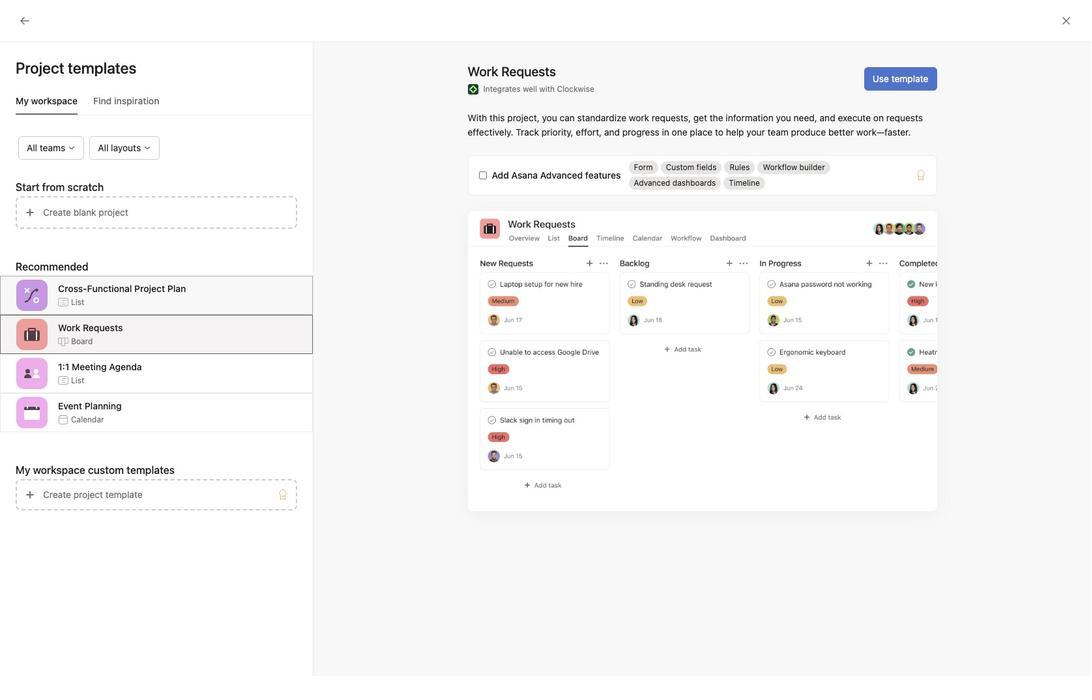 Task type: locate. For each thing, give the bounding box(es) containing it.
dashboards
[[673, 178, 716, 188]]

traction
[[435, 507, 472, 518]]

restore asana advanced to make traction on the goals you own.
[[274, 507, 577, 518]]

rules
[[730, 162, 750, 172]]

template down custom templates on the bottom of page
[[106, 489, 143, 500]]

1 horizontal spatial to
[[715, 127, 724, 138]]

the inside with this project, you can standardize work requests, get the information you need, and execute on requests effectively. track priority, effort, and progress in one place to help your team produce better work—faster.
[[710, 112, 724, 123]]

2 vertical spatial project
[[74, 489, 103, 500]]

1 vertical spatial asana
[[313, 507, 342, 518]]

reporting
[[34, 147, 75, 158]]

asana right the restore
[[313, 507, 342, 518]]

place
[[690, 127, 713, 138]]

one
[[672, 127, 688, 138]]

projects
[[646, 200, 694, 215]]

calendar
[[71, 414, 104, 424]]

1 horizontal spatial 0
[[702, 139, 710, 154]]

list down cross-
[[71, 297, 84, 307]]

project
[[99, 207, 128, 218], [908, 239, 938, 250], [74, 489, 103, 500]]

with
[[468, 112, 487, 123]]

1 vertical spatial workspace
[[49, 282, 94, 293]]

1 horizontal spatial the
[[710, 112, 724, 123]]

tasks
[[49, 65, 71, 76]]

tab list
[[16, 94, 313, 115]]

on up 'work—faster.' at the right of page
[[874, 112, 884, 123]]

0 vertical spatial on
[[874, 112, 884, 123]]

event planning
[[58, 400, 122, 411]]

track
[[516, 127, 539, 138]]

project right blank
[[99, 207, 128, 218]]

1 horizontal spatial template
[[892, 73, 929, 84]]

workflow builder advanced dashboards
[[634, 162, 825, 188]]

all inside dropdown button
[[27, 142, 37, 153]]

0 vertical spatial create
[[43, 207, 71, 218]]

0 down place
[[702, 139, 710, 154]]

1 horizontal spatial on
[[874, 112, 884, 123]]

goals link
[[8, 184, 149, 205]]

workspace up the create project template
[[33, 464, 85, 476]]

asana
[[512, 170, 538, 181], [313, 507, 342, 518]]

custom fields
[[666, 162, 717, 172]]

our first project link
[[870, 239, 938, 250]]

1 vertical spatial template
[[106, 489, 143, 500]]

on right traction
[[474, 507, 486, 518]]

teams
[[40, 142, 65, 153]]

1 vertical spatial my workspace
[[34, 282, 94, 293]]

0 horizontal spatial all
[[27, 142, 37, 153]]

the left goals
[[489, 507, 504, 518]]

1 vertical spatial to
[[395, 507, 404, 518]]

list
[[71, 297, 84, 307], [71, 375, 84, 385]]

1 vertical spatial list
[[71, 375, 84, 385]]

workspace down the "my tasks"
[[31, 95, 78, 106]]

to left help
[[715, 127, 724, 138]]

template inside button
[[892, 73, 929, 84]]

effectively.
[[468, 127, 514, 138]]

custom templates
[[88, 464, 175, 476]]

you
[[542, 112, 557, 123], [776, 112, 792, 123], [535, 507, 552, 518]]

create project
[[694, 240, 755, 251]]

1 vertical spatial on
[[474, 507, 486, 518]]

close image
[[1062, 16, 1072, 26]]

advanced inside workflow builder advanced dashboards
[[634, 178, 671, 188]]

0 horizontal spatial asana
[[313, 507, 342, 518]]

0 vertical spatial and
[[820, 112, 836, 123]]

all for all teams
[[27, 142, 37, 153]]

asana right add
[[512, 170, 538, 181]]

2 create from the top
[[43, 489, 71, 500]]

execute
[[838, 112, 871, 123]]

1 horizontal spatial and
[[820, 112, 836, 123]]

agenda
[[109, 361, 142, 372]]

my left tasks
[[34, 65, 47, 76]]

layouts
[[111, 142, 141, 153]]

0 horizontal spatial template
[[106, 489, 143, 500]]

create blank project button
[[16, 196, 297, 229]]

standardize
[[578, 112, 627, 123]]

on
[[874, 112, 884, 123], [474, 507, 486, 518]]

fields
[[697, 162, 717, 172]]

my down recommended
[[34, 282, 47, 293]]

reporting link
[[8, 142, 149, 163]]

my workspace link
[[8, 278, 149, 299]]

all
[[27, 142, 37, 153], [98, 142, 109, 153]]

2 horizontal spatial advanced
[[634, 178, 671, 188]]

information
[[726, 112, 774, 123]]

project templates
[[16, 59, 137, 77]]

0 horizontal spatial and
[[604, 127, 620, 138]]

0 vertical spatial the
[[710, 112, 724, 123]]

1 list from the top
[[71, 297, 84, 307]]

our
[[870, 239, 886, 250]]

all inside popup button
[[98, 142, 109, 153]]

good
[[517, 95, 566, 120]]

with this project, you can standardize work requests, get the information you need, and execute on requests effectively. track priority, effort, and progress in one place to help your team produce better work—faster.
[[468, 112, 923, 138]]

the
[[710, 112, 724, 123], [489, 507, 504, 518]]

my left inbox
[[16, 95, 29, 106]]

requests
[[887, 112, 923, 123]]

template right the use at the right of page
[[892, 73, 929, 84]]

1 create from the top
[[43, 207, 71, 218]]

create down my workspace custom templates
[[43, 489, 71, 500]]

project right the first
[[908, 239, 938, 250]]

1 horizontal spatial all
[[98, 142, 109, 153]]

requests,
[[652, 112, 691, 123]]

our first project
[[870, 239, 938, 250]]

clockwise image
[[468, 84, 478, 95]]

advanced down form
[[634, 178, 671, 188]]

list for functional
[[71, 297, 84, 307]]

None checkbox
[[479, 172, 487, 179]]

thursday, march 7 good afternoon, kendall
[[517, 80, 731, 120]]

0 down effort,
[[584, 139, 592, 154]]

create inside button
[[43, 207, 71, 218]]

the right get
[[710, 112, 724, 123]]

2 list from the top
[[71, 375, 84, 385]]

all down insights
[[27, 142, 37, 153]]

0 horizontal spatial the
[[489, 507, 504, 518]]

you left own. at right bottom
[[535, 507, 552, 518]]

0 horizontal spatial advanced
[[345, 507, 392, 518]]

1 vertical spatial project
[[908, 239, 938, 250]]

and
[[820, 112, 836, 123], [604, 127, 620, 138]]

completed
[[421, 224, 468, 235]]

2 all from the left
[[98, 142, 109, 153]]

1 vertical spatial the
[[489, 507, 504, 518]]

1 vertical spatial create
[[43, 489, 71, 500]]

cross-functional project plan
[[58, 283, 186, 294]]

work requests
[[58, 322, 123, 333]]

0 vertical spatial to
[[715, 127, 724, 138]]

0 vertical spatial asana
[[512, 170, 538, 181]]

0 vertical spatial project
[[99, 207, 128, 218]]

all teams button
[[18, 136, 84, 160]]

cross-functional project plan image
[[24, 288, 40, 303]]

find inspiration
[[93, 95, 159, 106]]

advanced for features
[[540, 170, 583, 181]]

workflow
[[763, 162, 798, 172]]

my tasks
[[291, 201, 343, 216]]

create
[[43, 207, 71, 218], [43, 489, 71, 500]]

1 horizontal spatial asana
[[512, 170, 538, 181]]

create project template button
[[16, 479, 297, 511]]

advanced left make
[[345, 507, 392, 518]]

advanced
[[540, 170, 583, 181], [634, 178, 671, 188], [345, 507, 392, 518]]

all teams
[[27, 142, 65, 153]]

work requests image
[[24, 327, 40, 342]]

blank
[[74, 207, 96, 218]]

0 vertical spatial template
[[892, 73, 929, 84]]

cross-
[[58, 283, 87, 294]]

advanced left 'features'
[[540, 170, 583, 181]]

create inside "button"
[[43, 489, 71, 500]]

to left make
[[395, 507, 404, 518]]

all left layouts
[[98, 142, 109, 153]]

1 horizontal spatial advanced
[[540, 170, 583, 181]]

get
[[694, 112, 708, 123]]

project down my workspace custom templates
[[74, 489, 103, 500]]

builder
[[800, 162, 825, 172]]

list down meeting
[[71, 375, 84, 385]]

requests
[[83, 322, 123, 333]]

project for create blank project
[[99, 207, 128, 218]]

0 vertical spatial list
[[71, 297, 84, 307]]

project inside button
[[99, 207, 128, 218]]

create down goals
[[43, 207, 71, 218]]

0 horizontal spatial 0
[[584, 139, 592, 154]]

functional
[[87, 283, 132, 294]]

create project link
[[646, 226, 823, 267]]

on inside with this project, you can standardize work requests, get the information you need, and execute on requests effectively. track priority, effort, and progress in one place to help your team produce better work—faster.
[[874, 112, 884, 123]]

Type the name of a team, a project, or people text field
[[776, 423, 1043, 439]]

make
[[407, 507, 432, 518]]

you up priority,
[[542, 112, 557, 123]]

0 horizontal spatial on
[[474, 507, 486, 518]]

and down standardize
[[604, 127, 620, 138]]

0 vertical spatial workspace
[[31, 95, 78, 106]]

workspace down recommended
[[49, 282, 94, 293]]

1 all from the left
[[27, 142, 37, 153]]

my workspace down the "my tasks"
[[16, 95, 78, 106]]

project for our first project
[[908, 239, 938, 250]]

work requests
[[468, 64, 556, 79]]

global element
[[0, 32, 157, 110]]

workspace inside tab list
[[31, 95, 78, 106]]

and up better
[[820, 112, 836, 123]]

0 horizontal spatial to
[[395, 507, 404, 518]]

my workspace down recommended
[[34, 282, 94, 293]]



Task type: vqa. For each thing, say whether or not it's contained in the screenshot.
Show options icon
no



Task type: describe. For each thing, give the bounding box(es) containing it.
project,
[[508, 112, 540, 123]]

create project template
[[43, 489, 143, 500]]

work
[[58, 322, 80, 333]]

to inside with this project, you can standardize work requests, get the information you need, and execute on requests effectively. track priority, effort, and progress in one place to help your team produce better work—faster.
[[715, 127, 724, 138]]

upcoming
[[291, 224, 335, 235]]

my workspace custom templates
[[16, 464, 175, 476]]

produce
[[791, 127, 826, 138]]

2 vertical spatial workspace
[[33, 464, 85, 476]]

thursday,
[[579, 80, 627, 91]]

start
[[16, 181, 40, 193]]

add profile photo image
[[249, 194, 280, 226]]

goals
[[507, 507, 532, 518]]

workspace inside teams element
[[49, 282, 94, 293]]

inbox
[[34, 86, 57, 97]]

2 0 from the left
[[702, 139, 710, 154]]

team
[[768, 127, 789, 138]]

new message dialog
[[740, 353, 1066, 676]]

project inside "button"
[[74, 489, 103, 500]]

this
[[490, 112, 505, 123]]

add
[[492, 170, 509, 181]]

use template
[[873, 73, 929, 84]]

create blank project
[[43, 207, 128, 218]]

form
[[634, 162, 653, 172]]

work—faster.
[[857, 127, 911, 138]]

help
[[726, 127, 744, 138]]

custom
[[666, 162, 695, 172]]

upcoming button
[[291, 224, 335, 242]]

my inside global element
[[34, 65, 47, 76]]

goals
[[34, 188, 58, 200]]

hide sidebar image
[[17, 10, 27, 21]]

tab list containing my workspace
[[16, 94, 313, 115]]

all layouts
[[98, 142, 141, 153]]

create for workspace
[[43, 489, 71, 500]]

new message
[[750, 362, 809, 373]]

planning
[[85, 400, 122, 411]]

you up team
[[776, 112, 792, 123]]

asana for restore
[[313, 507, 342, 518]]

1 vertical spatial and
[[604, 127, 620, 138]]

list image
[[836, 238, 851, 253]]

my inside teams element
[[34, 282, 47, 293]]

all for all layouts
[[98, 142, 109, 153]]

inspiration
[[114, 95, 159, 106]]

0 vertical spatial my workspace
[[16, 95, 78, 106]]

plan
[[167, 283, 186, 294]]

meeting
[[72, 361, 107, 372]]

first
[[888, 239, 905, 250]]

my workspace inside teams element
[[34, 282, 94, 293]]

find
[[93, 95, 112, 106]]

template inside "button"
[[106, 489, 143, 500]]

asana for add
[[512, 170, 538, 181]]

progress
[[623, 127, 660, 138]]

better
[[829, 127, 854, 138]]

my tasks
[[34, 65, 71, 76]]

teams element
[[0, 254, 157, 301]]

kendall
[[665, 95, 731, 120]]

7
[[663, 80, 669, 91]]

Add subject text field
[[740, 393, 1066, 411]]

inbox link
[[8, 82, 149, 102]]

completed button
[[421, 224, 468, 242]]

march
[[630, 80, 660, 91]]

use
[[873, 73, 889, 84]]

well
[[523, 84, 537, 94]]

insights
[[16, 125, 50, 136]]

own.
[[555, 507, 577, 518]]

go back image
[[20, 16, 30, 26]]

restore
[[274, 507, 311, 518]]

add asana advanced features
[[492, 170, 621, 181]]

recommended
[[16, 261, 89, 273]]

advanced for dashboards
[[634, 178, 671, 188]]

timeline
[[729, 178, 760, 188]]

from scratch
[[42, 181, 104, 193]]

features
[[586, 170, 621, 181]]

in
[[662, 127, 670, 138]]

1:1 meeting agenda image
[[24, 366, 40, 381]]

board
[[71, 336, 93, 346]]

use template button
[[865, 67, 937, 91]]

integrates well with clockwise
[[484, 84, 595, 94]]

my down event planning image
[[16, 464, 30, 476]]

event
[[58, 400, 82, 411]]

all layouts button
[[90, 136, 160, 160]]

advanced for to
[[345, 507, 392, 518]]

effort,
[[576, 127, 602, 138]]

1:1
[[58, 361, 69, 372]]

my goals
[[249, 472, 302, 487]]

priority,
[[542, 127, 574, 138]]

list for meeting
[[71, 375, 84, 385]]

can
[[560, 112, 575, 123]]

start from scratch
[[16, 181, 104, 193]]

event planning image
[[24, 405, 40, 421]]

1:1 meeting agenda
[[58, 361, 142, 372]]

1 0 from the left
[[584, 139, 592, 154]]

insights element
[[0, 119, 157, 207]]

create for from scratch
[[43, 207, 71, 218]]

your
[[747, 127, 765, 138]]

project
[[134, 283, 165, 294]]



